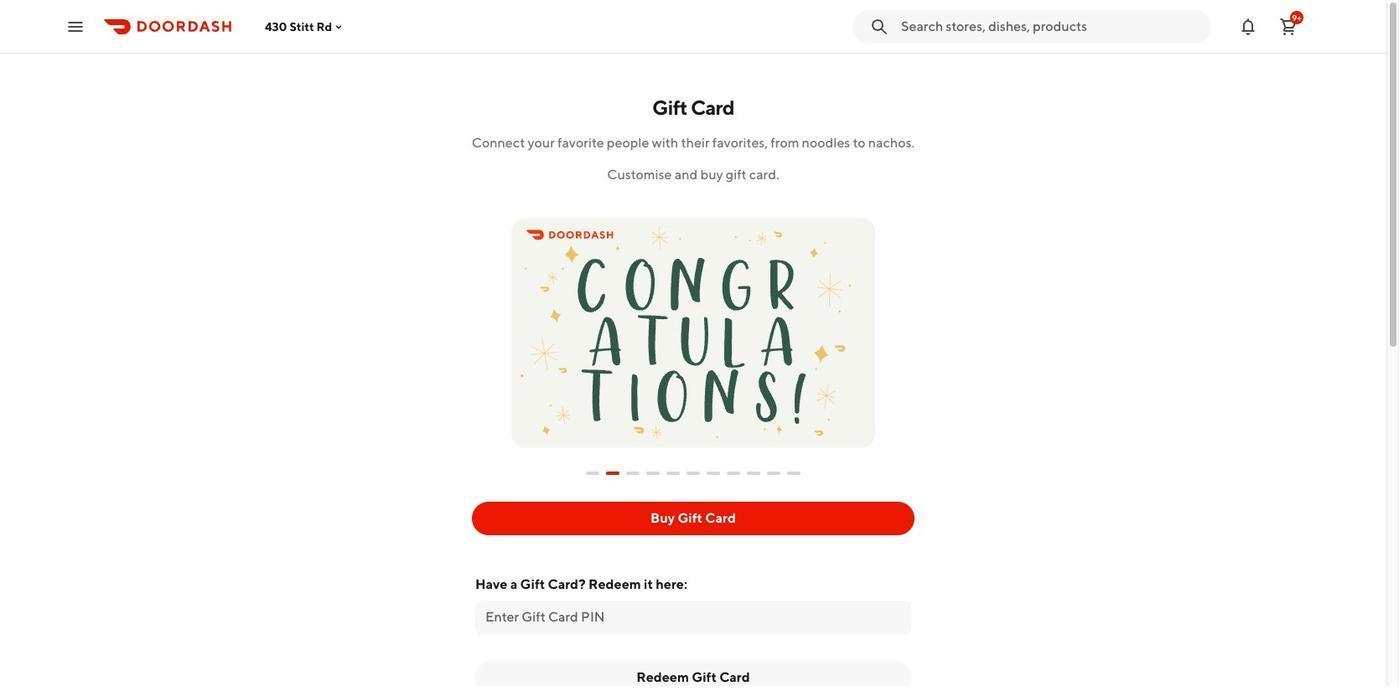 Task type: vqa. For each thing, say whether or not it's contained in the screenshot.
the left -
no



Task type: describe. For each thing, give the bounding box(es) containing it.
customise and buy gift card.
[[607, 167, 779, 183]]

a
[[510, 577, 518, 593]]

0 vertical spatial card
[[691, 96, 734, 119]]

card for buy gift card
[[705, 511, 736, 527]]

9+ button
[[1272, 10, 1305, 43]]

gift up with
[[652, 96, 687, 119]]

gift card with congratulations decoration image
[[505, 198, 882, 455]]

stitt
[[290, 20, 314, 33]]

noodles
[[802, 135, 850, 151]]

card?
[[548, 577, 586, 593]]

gift card
[[652, 96, 734, 119]]

their
[[681, 135, 710, 151]]

430 stitt rd button
[[265, 20, 346, 33]]

and
[[675, 167, 698, 183]]

0 vertical spatial redeem
[[589, 577, 641, 593]]

to
[[853, 135, 866, 151]]

buy
[[700, 167, 723, 183]]

gift inside redeem gift card "button"
[[692, 670, 717, 686]]

gift inside the buy gift card button
[[678, 511, 703, 527]]

with
[[652, 135, 679, 151]]

1 items, open order cart image
[[1279, 16, 1299, 36]]

9+
[[1292, 12, 1302, 22]]

430 stitt rd
[[265, 20, 332, 33]]



Task type: locate. For each thing, give the bounding box(es) containing it.
rd
[[317, 20, 332, 33]]

connect your favorite people with their favorites, from noodles to nachos.
[[472, 135, 915, 151]]

gift right a at the bottom left
[[520, 577, 545, 593]]

Have a Gift Card? Redeem it here: text field
[[485, 609, 901, 627]]

gift
[[652, 96, 687, 119], [678, 511, 703, 527], [520, 577, 545, 593], [692, 670, 717, 686]]

people
[[607, 135, 649, 151]]

gift
[[726, 167, 747, 183]]

gift right buy
[[678, 511, 703, 527]]

favorite
[[558, 135, 604, 151]]

gift card slides element
[[586, 459, 801, 489]]

redeem gift card
[[637, 670, 750, 686]]

1 vertical spatial redeem
[[637, 670, 689, 686]]

redeem down have a gift card? redeem it here: text box
[[637, 670, 689, 686]]

connect
[[472, 135, 525, 151]]

1 vertical spatial card
[[705, 511, 736, 527]]

buy gift card button
[[472, 502, 915, 536]]

card up their
[[691, 96, 734, 119]]

your
[[528, 135, 555, 151]]

430
[[265, 20, 287, 33]]

card.
[[749, 167, 779, 183]]

here:
[[656, 577, 687, 593]]

card for redeem gift card
[[720, 670, 750, 686]]

buy
[[651, 511, 675, 527]]

have
[[475, 577, 508, 593]]

nachos.
[[868, 135, 915, 151]]

Store search: begin typing to search for stores available on DoorDash text field
[[901, 17, 1201, 36]]

open menu image
[[65, 16, 86, 36]]

customise
[[607, 167, 672, 183]]

gift down have a gift card? redeem it here: text box
[[692, 670, 717, 686]]

from
[[771, 135, 799, 151]]

redeem left the it
[[589, 577, 641, 593]]

2 vertical spatial card
[[720, 670, 750, 686]]

redeem
[[589, 577, 641, 593], [637, 670, 689, 686]]

redeem inside "button"
[[637, 670, 689, 686]]

it
[[644, 577, 653, 593]]

favorites,
[[712, 135, 768, 151]]

card down gift card slides element
[[705, 511, 736, 527]]

card inside button
[[705, 511, 736, 527]]

have a gift card? redeem it here:
[[475, 577, 687, 593]]

redeem gift card button
[[475, 662, 911, 687]]

notification bell image
[[1238, 16, 1258, 36]]

card inside "button"
[[720, 670, 750, 686]]

card down have a gift card? redeem it here: text box
[[720, 670, 750, 686]]

card
[[691, 96, 734, 119], [705, 511, 736, 527], [720, 670, 750, 686]]

buy gift card
[[651, 511, 736, 527]]



